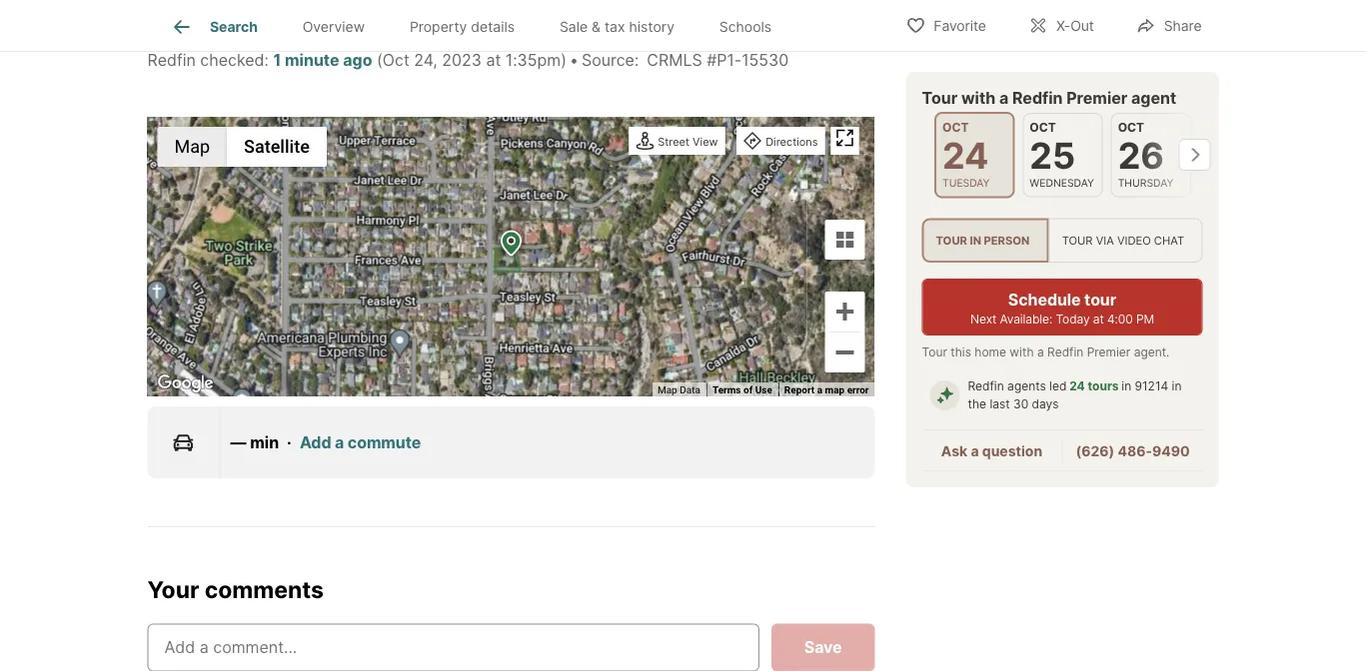 Task type: vqa. For each thing, say whether or not it's contained in the screenshot.
the left •
yes



Task type: locate. For each thing, give the bounding box(es) containing it.
oct for 25
[[1029, 120, 1056, 135]]

map
[[825, 385, 845, 397]]

oct inside oct 24 tuesday
[[942, 120, 969, 135]]

0 horizontal spatial map
[[174, 137, 210, 158]]

tour left via
[[1062, 234, 1093, 247]]

map button
[[157, 127, 227, 167]]

street view
[[658, 136, 718, 149]]

la
[[597, 10, 615, 30]]

at
[[486, 50, 501, 70], [1093, 312, 1104, 327]]

schedule
[[1009, 290, 1081, 310]]

24,
[[414, 50, 438, 70]]

schools
[[720, 18, 772, 35]]

crmls
[[647, 50, 702, 70]]

report
[[785, 385, 815, 397]]

15530
[[742, 50, 789, 70]]

satellite button
[[227, 127, 327, 167]]

next
[[971, 312, 997, 327]]

• left dre
[[324, 10, 333, 30]]

canada/dilbeck
[[619, 10, 739, 30]]

# right dre
[[372, 10, 382, 30]]

premier left agent
[[1067, 88, 1128, 107]]

2023
[[442, 50, 482, 70]]

& left tax
[[592, 18, 601, 35]]

add
[[300, 433, 331, 453]]

oct up tuesday
[[942, 120, 969, 135]]

& inside tab
[[592, 18, 601, 35]]

by
[[198, 10, 217, 30]]

at down tour
[[1093, 312, 1104, 327]]

& right engel
[[522, 10, 533, 30]]

•
[[324, 10, 333, 30], [460, 10, 469, 30], [570, 50, 579, 70]]

tour for tour this home with a redfin premier agent.
[[922, 346, 948, 360]]

in right "91214"
[[1172, 380, 1182, 394]]

3 oct from the left
[[1118, 120, 1144, 135]]

redfin down listed on the top of the page
[[147, 50, 196, 70]]

terms of use link
[[713, 385, 773, 397]]

2 horizontal spatial •
[[570, 50, 579, 70]]

directions button
[[739, 129, 823, 156]]

(626) 486-9490
[[1076, 443, 1190, 460]]

tour for tour with a redfin premier agent
[[922, 88, 958, 107]]

tab list
[[147, 0, 810, 51]]

days
[[1032, 398, 1059, 412]]

24 inside oct 24 tuesday
[[942, 134, 989, 177]]

engel
[[476, 10, 518, 30]]

schedule tour next available: today at 4:00 pm
[[971, 290, 1155, 327]]

property details tab
[[387, 3, 537, 51]]

0 horizontal spatial oct
[[942, 120, 969, 135]]

x-out button
[[1012, 4, 1111, 45]]

redfin
[[147, 50, 196, 70], [1013, 88, 1063, 107], [1048, 346, 1084, 360], [968, 380, 1004, 394]]

1 horizontal spatial at
[[1093, 312, 1104, 327]]

via
[[1096, 234, 1114, 247]]

street view button
[[631, 129, 723, 156]]

in right the tours
[[1122, 380, 1132, 394]]

map left satellite
[[174, 137, 210, 158]]

1 horizontal spatial map
[[658, 385, 677, 397]]

chat
[[1154, 234, 1185, 247]]

tour for tour via video chat
[[1062, 234, 1093, 247]]

24 right led
[[1070, 380, 1085, 394]]

ask
[[942, 443, 968, 460]]

in left person
[[970, 234, 982, 247]]

2 horizontal spatial in
[[1172, 380, 1182, 394]]

None button
[[934, 112, 1014, 198], [1022, 113, 1103, 197], [1111, 113, 1191, 197], [934, 112, 1014, 198], [1022, 113, 1103, 197], [1111, 113, 1191, 197]]

map for map data
[[658, 385, 677, 397]]

0 horizontal spatial with
[[962, 88, 996, 107]]

0 vertical spatial 24
[[942, 134, 989, 177]]

today
[[1056, 312, 1090, 327]]

• down "sale"
[[570, 50, 579, 70]]

tours
[[1088, 380, 1119, 394]]

1 horizontal spatial in
[[1122, 380, 1132, 394]]

oct inside the oct 25 wednesday
[[1029, 120, 1056, 135]]

1 horizontal spatial oct
[[1029, 120, 1056, 135]]

0 horizontal spatial at
[[486, 50, 501, 70]]

with up oct 24 tuesday
[[962, 88, 996, 107]]

tour left person
[[936, 234, 968, 247]]

a
[[1000, 88, 1009, 107], [1038, 346, 1044, 360], [817, 385, 823, 397], [335, 433, 344, 453], [971, 443, 979, 460]]

0 vertical spatial at
[[486, 50, 501, 70]]

1 vertical spatial map
[[658, 385, 677, 397]]

map region
[[39, 0, 1063, 448]]

thursday
[[1118, 176, 1173, 189]]

30
[[1014, 398, 1029, 412]]

overview tab
[[280, 3, 387, 51]]

# right crmls
[[707, 50, 717, 70]]

led
[[1050, 380, 1067, 394]]

tour
[[922, 88, 958, 107], [936, 234, 968, 247], [1062, 234, 1093, 247], [922, 346, 948, 360]]

tour up oct 24 tuesday
[[922, 88, 958, 107]]

Add a comment... text field
[[164, 637, 743, 661]]

with right home
[[1010, 346, 1034, 360]]

24 up tour in person
[[942, 134, 989, 177]]

oct
[[942, 120, 969, 135], [1029, 120, 1056, 135], [1118, 120, 1144, 135]]

property details
[[410, 18, 515, 35]]

1 horizontal spatial &
[[592, 18, 601, 35]]

oct down agent
[[1118, 120, 1144, 135]]

redfin up redfin agents led 24 tours in 91214
[[1048, 346, 1084, 360]]

terms of use
[[713, 385, 773, 397]]

map inside popup button
[[174, 137, 210, 158]]

listed by sharon hales • dre # 01226757 • engel & volkers la canada/dilbeck re
[[147, 10, 763, 30]]

of
[[744, 385, 753, 397]]

1 horizontal spatial with
[[1010, 346, 1034, 360]]

ago
[[343, 50, 372, 70]]

4:00
[[1108, 312, 1133, 327]]

1 vertical spatial at
[[1093, 312, 1104, 327]]

map data button
[[658, 384, 701, 398]]

use
[[755, 385, 773, 397]]

map inside "button"
[[658, 385, 677, 397]]

add a commute button
[[300, 431, 421, 455]]

0 horizontal spatial &
[[522, 10, 533, 30]]

#
[[372, 10, 382, 30], [707, 50, 717, 70]]

2 horizontal spatial oct
[[1118, 120, 1144, 135]]

25
[[1029, 134, 1075, 177]]

2 oct from the left
[[1029, 120, 1056, 135]]

0 horizontal spatial in
[[970, 234, 982, 247]]

oct 26 thursday
[[1118, 120, 1173, 189]]

tour
[[1085, 290, 1117, 310]]

last
[[990, 398, 1010, 412]]

wednesday
[[1029, 176, 1094, 189]]

• left details
[[460, 10, 469, 30]]

premier up the tours
[[1087, 346, 1131, 360]]

26
[[1118, 134, 1164, 177]]

1 minute ago link
[[273, 50, 372, 70], [273, 50, 372, 70]]

at right 2023
[[486, 50, 501, 70]]

1
[[273, 50, 281, 70]]

tour left the this
[[922, 346, 948, 360]]

oct inside oct 26 thursday
[[1118, 120, 1144, 135]]

your
[[147, 576, 199, 604]]

1 oct from the left
[[942, 120, 969, 135]]

search link
[[170, 15, 258, 39]]

menu bar
[[157, 127, 327, 167]]

minute
[[285, 50, 339, 70]]

share
[[1164, 17, 1202, 34]]

this
[[951, 346, 972, 360]]

1 vertical spatial #
[[707, 50, 717, 70]]

available:
[[1000, 312, 1053, 327]]

p1-
[[717, 50, 742, 70]]

google image
[[152, 371, 218, 397]]

map left 'data'
[[658, 385, 677, 397]]

oct down tour with a redfin premier agent
[[1029, 120, 1056, 135]]

list box
[[922, 218, 1203, 263]]

view
[[693, 136, 718, 149]]

0 horizontal spatial 24
[[942, 134, 989, 177]]

0 vertical spatial map
[[174, 137, 210, 158]]

sharon
[[221, 10, 274, 30]]

0 horizontal spatial #
[[372, 10, 382, 30]]

1 horizontal spatial 24
[[1070, 380, 1085, 394]]

486-
[[1118, 443, 1153, 460]]

tour this home with a redfin premier agent.
[[922, 346, 1170, 360]]



Task type: describe. For each thing, give the bounding box(es) containing it.
source:
[[582, 50, 639, 70]]

favorite
[[934, 17, 987, 34]]

redfin up 25
[[1013, 88, 1063, 107]]

0 horizontal spatial •
[[324, 10, 333, 30]]

home
[[975, 346, 1007, 360]]

dre
[[336, 10, 367, 30]]

directions
[[766, 136, 818, 149]]

menu bar containing map
[[157, 127, 327, 167]]

question
[[982, 443, 1043, 460]]

tour via video chat
[[1062, 234, 1185, 247]]

comments
[[205, 576, 324, 604]]

listed
[[147, 10, 194, 30]]

—
[[230, 433, 246, 453]]

favorite button
[[889, 4, 1004, 45]]

volkers
[[537, 10, 592, 30]]

1 horizontal spatial •
[[460, 10, 469, 30]]

map for map
[[174, 137, 210, 158]]

agent.
[[1134, 346, 1170, 360]]

(626)
[[1076, 443, 1115, 460]]

ask a question link
[[942, 443, 1043, 460]]

tax
[[605, 18, 625, 35]]

person
[[984, 234, 1030, 247]]

agent
[[1132, 88, 1177, 107]]

1 vertical spatial premier
[[1087, 346, 1131, 360]]

map data
[[658, 385, 701, 397]]

property
[[410, 18, 467, 35]]

tuesday
[[942, 176, 990, 189]]

list box containing tour in person
[[922, 218, 1203, 263]]

1 vertical spatial with
[[1010, 346, 1034, 360]]

out
[[1071, 17, 1094, 34]]

in inside in the last 30 days
[[1172, 380, 1182, 394]]

oct 25 wednesday
[[1029, 120, 1094, 189]]

·
[[287, 433, 292, 453]]

error
[[847, 385, 869, 397]]

re
[[744, 10, 763, 30]]

01226757
[[382, 10, 457, 30]]

0 vertical spatial #
[[372, 10, 382, 30]]

91214
[[1135, 380, 1169, 394]]

0 vertical spatial premier
[[1067, 88, 1128, 107]]

terms
[[713, 385, 741, 397]]

pm
[[1137, 312, 1155, 327]]

share button
[[1119, 4, 1219, 45]]

street
[[658, 136, 690, 149]]

data
[[680, 385, 701, 397]]

oct for 26
[[1118, 120, 1144, 135]]

redfin up the at the bottom right of the page
[[968, 380, 1004, 394]]

oct for 24
[[942, 120, 969, 135]]

your comments
[[147, 576, 324, 604]]

1 horizontal spatial #
[[707, 50, 717, 70]]

agents
[[1008, 380, 1046, 394]]

details
[[471, 18, 515, 35]]

sale
[[560, 18, 588, 35]]

oct 24 tuesday
[[942, 120, 990, 189]]

history
[[629, 18, 675, 35]]

9490
[[1153, 443, 1190, 460]]

tour for tour in person
[[936, 234, 968, 247]]

1 vertical spatial 24
[[1070, 380, 1085, 394]]

tab list containing search
[[147, 0, 810, 51]]

overview
[[303, 18, 365, 35]]

report a map error
[[785, 385, 869, 397]]

the
[[968, 398, 987, 412]]

search
[[210, 18, 258, 35]]

in inside list box
[[970, 234, 982, 247]]

(oct
[[377, 50, 410, 70]]

ask a question
[[942, 443, 1043, 460]]

commute
[[348, 433, 421, 453]]

satellite
[[244, 137, 310, 158]]

hales
[[279, 10, 321, 30]]

checked:
[[200, 50, 269, 70]]

sale & tax history tab
[[537, 3, 697, 51]]

redfin checked: 1 minute ago (oct 24, 2023 at 1:35pm) • source: crmls # p1-15530
[[147, 50, 789, 70]]

tour in person
[[936, 234, 1030, 247]]

schools tab
[[697, 3, 794, 51]]

min
[[250, 433, 279, 453]]

0 vertical spatial with
[[962, 88, 996, 107]]

x-out
[[1057, 17, 1094, 34]]

tour with a redfin premier agent
[[922, 88, 1177, 107]]

report a map error link
[[785, 385, 869, 397]]

save
[[805, 639, 842, 658]]

sale & tax history
[[560, 18, 675, 35]]

1:35pm)
[[506, 50, 567, 70]]

next image
[[1179, 139, 1211, 171]]

at inside schedule tour next available: today at 4:00 pm
[[1093, 312, 1104, 327]]

(626) 486-9490 link
[[1076, 443, 1190, 460]]



